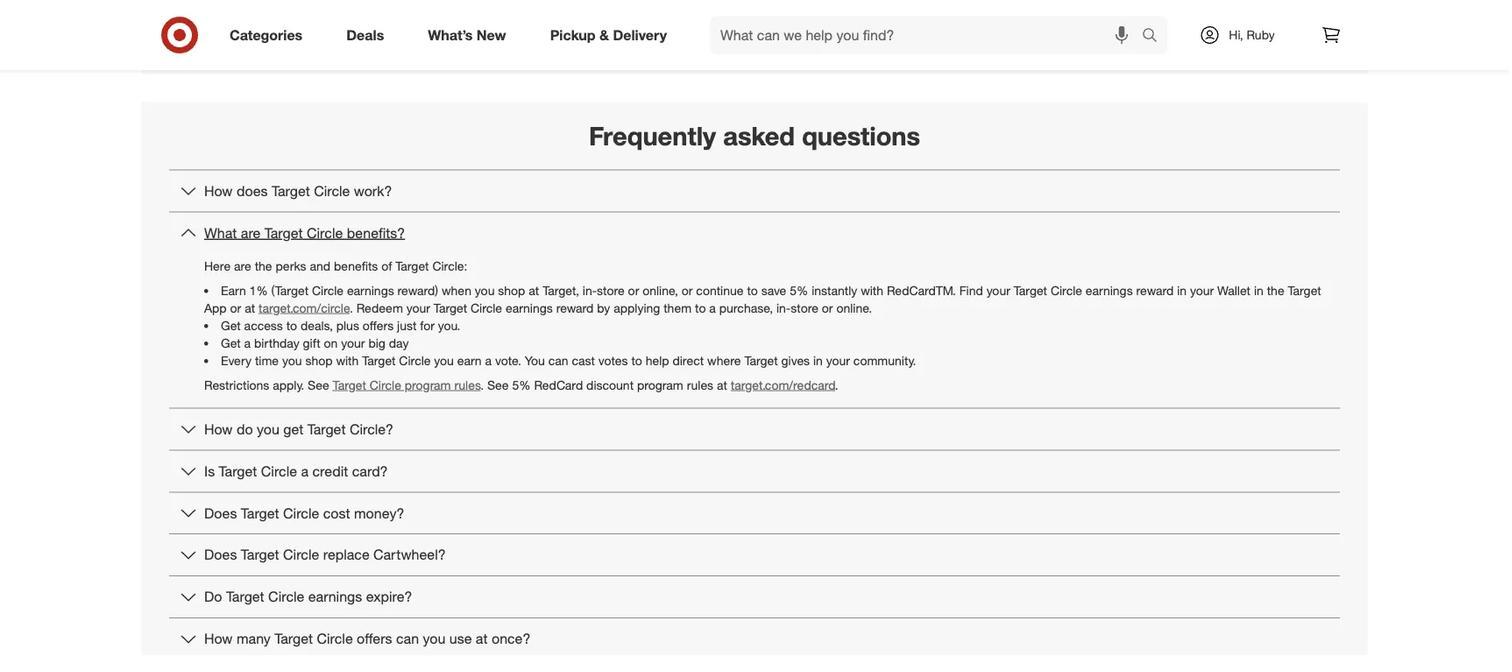 Task type: locate. For each thing, give the bounding box(es) containing it.
with down on
[[336, 353, 359, 368]]

5% down vote.
[[512, 377, 531, 393]]

target inside do target circle earnings expire? dropdown button
[[226, 589, 264, 606]]

how left 'do'
[[204, 421, 233, 438]]

and right &
[[654, 13, 678, 31]]

are right "what"
[[241, 224, 261, 242]]

rules down direct
[[687, 377, 714, 393]]

reward down target,
[[556, 300, 594, 316]]

votes up discount
[[598, 353, 628, 368]]

1%
[[249, 283, 268, 298]]

applying
[[614, 300, 660, 316]]

a right earn
[[485, 353, 492, 368]]

you
[[475, 283, 495, 298], [282, 353, 302, 368], [434, 353, 454, 368], [257, 421, 279, 438], [423, 631, 446, 648]]

2 rules from the left
[[687, 377, 714, 393]]

when
[[442, 283, 472, 298]]

1 vertical spatial can
[[396, 631, 419, 648]]

0 horizontal spatial and
[[310, 258, 330, 274]]

search button
[[1134, 16, 1176, 58]]

0 vertical spatial shop
[[498, 283, 525, 298]]

in-
[[583, 283, 597, 298], [777, 300, 791, 316]]

0 horizontal spatial rules
[[454, 377, 480, 393]]

at down where
[[717, 377, 727, 393]]

see down vote.
[[487, 377, 509, 393]]

deals link
[[332, 16, 406, 54]]

offers inside how many target circle offers can you use at once? dropdown button
[[357, 631, 392, 648]]

delivery
[[613, 26, 667, 43]]

1 vertical spatial 5%
[[512, 377, 531, 393]]

0 vertical spatial reward
[[1136, 283, 1174, 298]]

1 vertical spatial offers
[[357, 631, 392, 648]]

0 vertical spatial votes
[[681, 13, 715, 31]]

offers
[[363, 318, 394, 333], [357, 631, 392, 648]]

0 vertical spatial in-
[[583, 283, 597, 298]]

a left the credit
[[301, 463, 309, 480]]

target right wallet
[[1288, 283, 1322, 298]]

with inside get access to deals, plus offers just for you. get a birthday gift on your big day every time you shop with target circle you earn a vote. you can cast votes to help direct where target gives in your community.
[[336, 353, 359, 368]]

to
[[747, 283, 758, 298], [695, 300, 706, 316], [286, 318, 297, 333], [631, 353, 642, 368]]

shop
[[498, 283, 525, 298], [305, 353, 333, 368]]

does up "do"
[[204, 547, 237, 564]]

1 vertical spatial how
[[204, 421, 233, 438]]

target right the does
[[272, 183, 310, 200]]

0 horizontal spatial store
[[597, 283, 625, 298]]

to up purchase,
[[747, 283, 758, 298]]

target.com/redcard link
[[731, 377, 835, 393]]

1 vertical spatial the
[[1267, 283, 1285, 298]]

a
[[709, 300, 716, 316], [244, 335, 251, 351], [485, 353, 492, 368], [301, 463, 309, 480]]

reward inside earn 1% (target circle earnings reward) when you shop at target, in-store or online, or continue to save 5% instantly with redcardtm. find your target circle earnings reward in your wallet in the target app or at
[[1136, 283, 1174, 298]]

restrictions
[[204, 377, 269, 393]]

0 horizontal spatial can
[[396, 631, 419, 648]]

0 vertical spatial offers
[[363, 318, 394, 333]]

can down expire?
[[396, 631, 419, 648]]

how does target circle work? button
[[169, 171, 1340, 212]]

2 see from the left
[[487, 377, 509, 393]]

offers down expire?
[[357, 631, 392, 648]]

target up you.
[[434, 300, 467, 316]]

to down target.com/circle
[[286, 318, 297, 333]]

benefits
[[334, 258, 378, 274]]

the right wallet
[[1267, 283, 1285, 298]]

target inside the does target circle cost money? dropdown button
[[241, 505, 279, 522]]

cost
[[323, 505, 350, 522]]

target inside how many target circle offers can you use at once? dropdown button
[[275, 631, 313, 648]]

what
[[204, 224, 237, 242]]

0 horizontal spatial the
[[255, 258, 272, 274]]

is target circle a credit card?
[[204, 463, 388, 480]]

earnings inside dropdown button
[[308, 589, 362, 606]]

frequently asked questions
[[589, 120, 920, 151]]

are inside the what are target circle benefits? dropdown button
[[241, 224, 261, 242]]

to left help at the left
[[631, 353, 642, 368]]

many
[[237, 631, 271, 648]]

work?
[[354, 183, 392, 200]]

0 vertical spatial can
[[548, 353, 568, 368]]

are right here
[[234, 258, 251, 274]]

pickup & delivery link
[[535, 16, 689, 54]]

redcardtm.
[[887, 283, 956, 298]]

does down is
[[204, 505, 237, 522]]

once?
[[492, 631, 531, 648]]

1 vertical spatial are
[[234, 258, 251, 274]]

online,
[[643, 283, 678, 298]]

app
[[204, 300, 227, 316]]

1 program from the left
[[405, 377, 451, 393]]

what are target circle benefits? button
[[169, 213, 1340, 254]]

2 vertical spatial how
[[204, 631, 233, 648]]

shop inside get access to deals, plus offers just for you. get a birthday gift on your big day every time you shop with target circle you earn a vote. you can cast votes to help direct where target gives in your community.
[[305, 353, 333, 368]]

how many target circle offers can you use at once?
[[204, 631, 531, 648]]

pickup
[[550, 26, 596, 43]]

0 vertical spatial store
[[597, 283, 625, 298]]

2 program from the left
[[637, 377, 683, 393]]

how for how do you get target circle?
[[204, 421, 233, 438]]

your down reward)
[[406, 300, 430, 316]]

0 vertical spatial are
[[241, 224, 261, 242]]

5% right save
[[790, 283, 808, 298]]

with for instantly
[[861, 283, 884, 298]]

1 how from the top
[[204, 183, 233, 200]]

1 vertical spatial with
[[336, 353, 359, 368]]

or up applying
[[628, 283, 639, 298]]

your right find
[[987, 283, 1010, 298]]

time
[[255, 353, 279, 368]]

big
[[368, 335, 386, 351]]

how many target circle offers can you use at once? button
[[169, 619, 1340, 657]]

2 get from the top
[[221, 335, 241, 351]]

1 vertical spatial votes
[[598, 353, 628, 368]]

0 horizontal spatial shop
[[305, 353, 333, 368]]

what are target circle benefits?
[[204, 224, 405, 242]]

1 horizontal spatial the
[[1267, 283, 1285, 298]]

1 horizontal spatial with
[[861, 283, 884, 298]]

you left use
[[423, 631, 446, 648]]

can right the you
[[548, 353, 568, 368]]

program down day
[[405, 377, 451, 393]]

or down instantly
[[822, 300, 833, 316]]

with inside earn 1% (target circle earnings reward) when you shop at target, in-store or online, or continue to save 5% instantly with redcardtm. find your target circle earnings reward in your wallet in the target app or at
[[861, 283, 884, 298]]

target.com/circle
[[259, 300, 350, 316]]

0 horizontal spatial in
[[813, 353, 823, 368]]

0 vertical spatial and
[[654, 13, 678, 31]]

1 horizontal spatial can
[[548, 353, 568, 368]]

how
[[204, 183, 233, 200], [204, 421, 233, 438], [204, 631, 233, 648]]

pickup & delivery
[[550, 26, 667, 43]]

at right use
[[476, 631, 488, 648]]

0 vertical spatial 5%
[[790, 283, 808, 298]]

in left wallet
[[1177, 283, 1187, 298]]

direct
[[673, 353, 704, 368]]

1 vertical spatial store
[[791, 300, 819, 316]]

target inside is target circle a credit card? dropdown button
[[219, 463, 257, 480]]

is target circle a credit card? button
[[169, 451, 1340, 492]]

eligible
[[833, 13, 878, 31]]

how left many
[[204, 631, 233, 648]]

hi,
[[1229, 27, 1243, 43]]

0 horizontal spatial votes
[[598, 353, 628, 368]]

in right gives
[[813, 353, 823, 368]]

rules down earn
[[454, 377, 480, 393]]

how left the does
[[204, 183, 233, 200]]

do target circle earnings expire? button
[[169, 577, 1340, 618]]

see
[[308, 377, 329, 393], [487, 377, 509, 393]]

2 does from the top
[[204, 547, 237, 564]]

1 horizontal spatial program
[[637, 377, 683, 393]]

0 horizontal spatial with
[[336, 353, 359, 368]]

program down help at the left
[[637, 377, 683, 393]]

frequently
[[589, 120, 716, 151]]

. down online.
[[835, 377, 839, 393]]

1 horizontal spatial 5%
[[790, 283, 808, 298]]

store
[[597, 283, 625, 298], [791, 300, 819, 316]]

get down "app" on the left of page
[[221, 318, 241, 333]]

get up every
[[221, 335, 241, 351]]

in right wallet
[[1254, 283, 1264, 298]]

offers up big
[[363, 318, 394, 333]]

store up by
[[597, 283, 625, 298]]

a inside dropdown button
[[301, 463, 309, 480]]

1 vertical spatial get
[[221, 335, 241, 351]]

.
[[350, 300, 353, 316], [480, 377, 484, 393], [835, 377, 839, 393]]

target,
[[543, 283, 579, 298]]

1 horizontal spatial reward
[[1136, 283, 1174, 298]]

you right when
[[475, 283, 495, 298]]

circle inside get access to deals, plus offers just for you. get a birthday gift on your big day every time you shop with target circle you earn a vote. you can cast votes to help direct where target gives in your community.
[[399, 353, 431, 368]]

the inside earn 1% (target circle earnings reward) when you shop at target, in-store or online, or continue to save 5% instantly with redcardtm. find your target circle earnings reward in your wallet in the target app or at
[[1267, 283, 1285, 298]]

your down plus
[[341, 335, 365, 351]]

. down earn
[[480, 377, 484, 393]]

online.
[[837, 300, 872, 316]]

purchases.
[[881, 13, 950, 31]]

redeem
[[357, 300, 403, 316]]

1 horizontal spatial rules
[[687, 377, 714, 393]]

how for how does target circle work?
[[204, 183, 233, 200]]

the up 1%
[[255, 258, 272, 274]]

at inside dropdown button
[[476, 631, 488, 648]]

0 vertical spatial with
[[861, 283, 884, 298]]

target inside how does target circle work? dropdown button
[[272, 183, 310, 200]]

target down the 'does target circle cost money?'
[[241, 547, 279, 564]]

reward
[[1136, 283, 1174, 298], [556, 300, 594, 316]]

target right is
[[219, 463, 257, 480]]

target up the target.com/redcard
[[744, 353, 778, 368]]

where
[[707, 353, 741, 368]]

. up plus
[[350, 300, 353, 316]]

reward left wallet
[[1136, 283, 1174, 298]]

shop left target,
[[498, 283, 525, 298]]

asked
[[723, 120, 795, 151]]

target up "perks" at the left
[[265, 224, 303, 242]]

do
[[237, 421, 253, 438]]

0 vertical spatial does
[[204, 505, 237, 522]]

target down is target circle a credit card? at the bottom left of page
[[241, 505, 279, 522]]

target right "do"
[[226, 589, 264, 606]]

1 does from the top
[[204, 505, 237, 522]]

at
[[529, 283, 539, 298], [245, 300, 255, 316], [717, 377, 727, 393], [476, 631, 488, 648]]

0 vertical spatial get
[[221, 318, 241, 333]]

0 horizontal spatial in-
[[583, 283, 597, 298]]

earn
[[457, 353, 482, 368]]

0 vertical spatial how
[[204, 183, 233, 200]]

1 horizontal spatial in-
[[777, 300, 791, 316]]

0 horizontal spatial see
[[308, 377, 329, 393]]

1 rules from the left
[[454, 377, 480, 393]]

in- right target,
[[583, 283, 597, 298]]

target right get
[[307, 421, 346, 438]]

0 horizontal spatial program
[[405, 377, 451, 393]]

you inside earn 1% (target circle earnings reward) when you shop at target, in-store or online, or continue to save 5% instantly with redcardtm. find your target circle earnings reward in your wallet in the target app or at
[[475, 283, 495, 298]]

use
[[449, 631, 472, 648]]

with up online.
[[861, 283, 884, 298]]

3 how from the top
[[204, 631, 233, 648]]

target down big
[[362, 353, 396, 368]]

purchase,
[[719, 300, 773, 316]]

in
[[1177, 283, 1187, 298], [1254, 283, 1264, 298], [813, 353, 823, 368]]

and
[[654, 13, 678, 31], [310, 258, 330, 274]]

card?
[[352, 463, 388, 480]]

1 vertical spatial and
[[310, 258, 330, 274]]

2 how from the top
[[204, 421, 233, 438]]

and right "perks" at the left
[[310, 258, 330, 274]]

1 vertical spatial shop
[[305, 353, 333, 368]]

1 vertical spatial does
[[204, 547, 237, 564]]

of
[[381, 258, 392, 274]]

votes left "here"
[[681, 13, 715, 31]]

how does target circle work?
[[204, 183, 392, 200]]

see right apply.
[[308, 377, 329, 393]]

in inside get access to deals, plus offers just for you. get a birthday gift on your big day every time you shop with target circle you earn a vote. you can cast votes to help direct where target gives in your community.
[[813, 353, 823, 368]]

how inside dropdown button
[[204, 183, 233, 200]]

you.
[[438, 318, 461, 333]]

&
[[600, 26, 609, 43]]

are for here
[[234, 258, 251, 274]]

discount
[[586, 377, 634, 393]]

1 horizontal spatial see
[[487, 377, 509, 393]]

does target circle cost money?
[[204, 505, 404, 522]]

1 horizontal spatial shop
[[498, 283, 525, 298]]

circle
[[314, 183, 350, 200], [307, 224, 343, 242], [312, 283, 344, 298], [1051, 283, 1082, 298], [471, 300, 502, 316], [399, 353, 431, 368], [370, 377, 401, 393], [261, 463, 297, 480], [283, 505, 319, 522], [283, 547, 319, 564], [268, 589, 304, 606], [317, 631, 353, 648]]

store down instantly
[[791, 300, 819, 316]]

1 horizontal spatial store
[[791, 300, 819, 316]]

shop down gift
[[305, 353, 333, 368]]

5% inside earn 1% (target circle earnings reward) when you shop at target, in-store or online, or continue to save 5% instantly with redcardtm. find your target circle earnings reward in your wallet in the target app or at
[[790, 283, 808, 298]]

in- down save
[[777, 300, 791, 316]]

target right many
[[275, 631, 313, 648]]

1 vertical spatial reward
[[556, 300, 594, 316]]



Task type: vqa. For each thing, say whether or not it's contained in the screenshot.
later for Turtles:
no



Task type: describe. For each thing, give the bounding box(es) containing it.
ruby
[[1247, 27, 1275, 43]]

1 horizontal spatial in
[[1177, 283, 1187, 298]]

do target circle earnings expire?
[[204, 589, 412, 606]]

your left wallet
[[1190, 283, 1214, 298]]

redcard
[[534, 377, 583, 393]]

cartwheel?
[[373, 547, 446, 564]]

with for shop
[[336, 353, 359, 368]]

replace
[[323, 547, 370, 564]]

at down 1%
[[245, 300, 255, 316]]

vote.
[[495, 353, 521, 368]]

day
[[389, 335, 409, 351]]

by
[[597, 300, 610, 316]]

target right find
[[1014, 283, 1047, 298]]

track earnings and votes here after making eligible purchases.
[[559, 13, 950, 31]]

do
[[204, 589, 222, 606]]

2 horizontal spatial in
[[1254, 283, 1264, 298]]

what's new
[[428, 26, 506, 43]]

1 horizontal spatial .
[[480, 377, 484, 393]]

can inside dropdown button
[[396, 631, 419, 648]]

circle inside dropdown button
[[314, 183, 350, 200]]

deals,
[[301, 318, 333, 333]]

at left target,
[[529, 283, 539, 298]]

new
[[477, 26, 506, 43]]

how for how many target circle offers can you use at once?
[[204, 631, 233, 648]]

continue
[[696, 283, 744, 298]]

to right them
[[695, 300, 706, 316]]

target down on
[[333, 377, 366, 393]]

credit
[[312, 463, 348, 480]]

making
[[784, 13, 829, 31]]

questions
[[802, 120, 920, 151]]

target inside the what are target circle benefits? dropdown button
[[265, 224, 303, 242]]

does target circle replace cartwheel?
[[204, 547, 446, 564]]

What can we help you find? suggestions appear below search field
[[710, 16, 1146, 54]]

0 vertical spatial the
[[255, 258, 272, 274]]

deals
[[346, 26, 384, 43]]

does for does target circle replace cartwheel?
[[204, 547, 237, 564]]

or down the earn
[[230, 300, 241, 316]]

here
[[204, 258, 231, 274]]

you right 'do'
[[257, 421, 279, 438]]

0 horizontal spatial reward
[[556, 300, 594, 316]]

help
[[646, 353, 669, 368]]

your right gives
[[826, 353, 850, 368]]

save
[[761, 283, 786, 298]]

just
[[397, 318, 417, 333]]

offers inside get access to deals, plus offers just for you. get a birthday gift on your big day every time you shop with target circle you earn a vote. you can cast votes to help direct where target gives in your community.
[[363, 318, 394, 333]]

2 horizontal spatial .
[[835, 377, 839, 393]]

for
[[420, 318, 435, 333]]

cast
[[572, 353, 595, 368]]

does for does target circle cost money?
[[204, 505, 237, 522]]

1 horizontal spatial and
[[654, 13, 678, 31]]

shop inside earn 1% (target circle earnings reward) when you shop at target, in-store or online, or continue to save 5% instantly with redcardtm. find your target circle earnings reward in your wallet in the target app or at
[[498, 283, 525, 298]]

earn
[[221, 283, 246, 298]]

target circle program rules link
[[333, 377, 480, 393]]

is
[[204, 463, 215, 480]]

after
[[751, 13, 780, 31]]

on
[[324, 335, 338, 351]]

1 vertical spatial in-
[[777, 300, 791, 316]]

a up every
[[244, 335, 251, 351]]

target inside how do you get target circle? dropdown button
[[307, 421, 346, 438]]

target up reward)
[[395, 258, 429, 274]]

circle?
[[350, 421, 394, 438]]

here are the perks and benefits of target circle:
[[204, 258, 467, 274]]

0 horizontal spatial .
[[350, 300, 353, 316]]

1 see from the left
[[308, 377, 329, 393]]

apply.
[[273, 377, 304, 393]]

perks
[[276, 258, 306, 274]]

you
[[525, 353, 545, 368]]

community.
[[854, 353, 916, 368]]

target.com/circle link
[[259, 300, 350, 316]]

money?
[[354, 505, 404, 522]]

track
[[559, 13, 592, 31]]

gives
[[781, 353, 810, 368]]

restrictions apply. see target circle program rules . see 5% redcard discount program rules at target.com/redcard .
[[204, 377, 839, 393]]

what's
[[428, 26, 473, 43]]

circle:
[[432, 258, 467, 274]]

in- inside earn 1% (target circle earnings reward) when you shop at target, in-store or online, or continue to save 5% instantly with redcardtm. find your target circle earnings reward in your wallet in the target app or at
[[583, 283, 597, 298]]

1 get from the top
[[221, 318, 241, 333]]

gift
[[303, 335, 321, 351]]

how do you get target circle?
[[204, 421, 394, 438]]

(target
[[271, 283, 309, 298]]

target inside does target circle replace cartwheel? dropdown button
[[241, 547, 279, 564]]

1 horizontal spatial votes
[[681, 13, 715, 31]]

them
[[664, 300, 692, 316]]

categories link
[[215, 16, 325, 54]]

votes inside get access to deals, plus offers just for you. get a birthday gift on your big day every time you shop with target circle you earn a vote. you can cast votes to help direct where target gives in your community.
[[598, 353, 628, 368]]

instantly
[[812, 283, 857, 298]]

to inside earn 1% (target circle earnings reward) when you shop at target, in-store or online, or continue to save 5% instantly with redcardtm. find your target circle earnings reward in your wallet in the target app or at
[[747, 283, 758, 298]]

does
[[237, 183, 268, 200]]

what's new link
[[413, 16, 528, 54]]

can inside get access to deals, plus offers just for you. get a birthday gift on your big day every time you shop with target circle you earn a vote. you can cast votes to help direct where target gives in your community.
[[548, 353, 568, 368]]

every
[[221, 353, 252, 368]]

here
[[719, 13, 747, 31]]

birthday
[[254, 335, 299, 351]]

benefits?
[[347, 224, 405, 242]]

or up them
[[682, 283, 693, 298]]

categories
[[230, 26, 303, 43]]

you down birthday
[[282, 353, 302, 368]]

does target circle cost money? button
[[169, 493, 1340, 534]]

how do you get target circle? button
[[169, 409, 1340, 450]]

you left earn
[[434, 353, 454, 368]]

0 horizontal spatial 5%
[[512, 377, 531, 393]]

plus
[[336, 318, 359, 333]]

reward)
[[398, 283, 438, 298]]

a down the continue
[[709, 300, 716, 316]]

hi, ruby
[[1229, 27, 1275, 43]]

store inside earn 1% (target circle earnings reward) when you shop at target, in-store or online, or continue to save 5% instantly with redcardtm. find your target circle earnings reward in your wallet in the target app or at
[[597, 283, 625, 298]]

target.com/circle . redeem your target circle earnings reward by applying them to a purchase, in-store or online.
[[259, 300, 872, 316]]

are for what
[[241, 224, 261, 242]]

wallet
[[1218, 283, 1251, 298]]

get access to deals, plus offers just for you. get a birthday gift on your big day every time you shop with target circle you earn a vote. you can cast votes to help direct where target gives in your community.
[[221, 318, 916, 368]]



